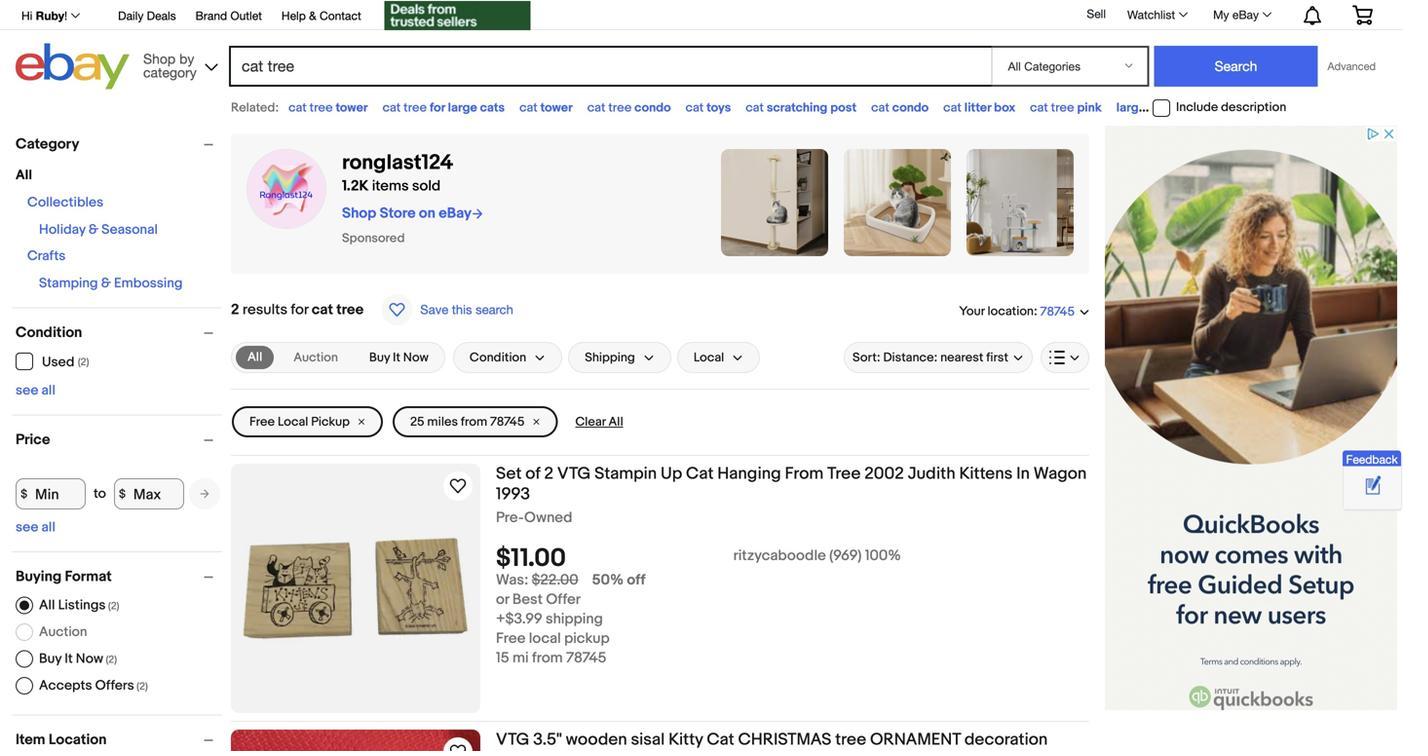 Task type: locate. For each thing, give the bounding box(es) containing it.
2 see all from the top
[[16, 520, 55, 536]]

0 vertical spatial from
[[461, 415, 487, 430]]

account navigation
[[11, 0, 1388, 33]]

category
[[16, 135, 79, 153]]

see down minimum value in $ text field
[[16, 520, 38, 536]]

all listings (2)
[[39, 597, 119, 614]]

1 horizontal spatial ebay
[[1233, 8, 1259, 21]]

all down used
[[41, 383, 55, 399]]

shop by category
[[143, 51, 197, 80]]

cat for cat tree
[[1208, 100, 1226, 116]]

cat for cat condo
[[872, 100, 890, 116]]

sold
[[412, 177, 441, 195]]

1 horizontal spatial from
[[532, 650, 563, 667]]

for for large
[[430, 100, 445, 116]]

see up price
[[16, 383, 38, 399]]

cat right the related:
[[289, 100, 307, 116]]

cat right cats at the left top of the page
[[520, 100, 538, 116]]

collectibles link
[[27, 194, 103, 211]]

1 vertical spatial now
[[76, 651, 103, 667]]

set of 2 vtg stampin up cat hanging from tree 2002 judith kittens in wagon 1993 heading
[[496, 464, 1087, 505]]

all
[[41, 383, 55, 399], [41, 520, 55, 536]]

 (2) items text field up offers
[[103, 654, 117, 666]]

from down local
[[532, 650, 563, 667]]

ornament
[[870, 730, 961, 751]]

vtg 3.5" wooden sisal kitty cat christmas tree ornament decoration google eyes image
[[231, 730, 481, 752]]

outlet
[[230, 9, 262, 22]]

buy for buy it now
[[369, 350, 390, 365]]

1 see all from the top
[[16, 383, 55, 399]]

tree left ornament
[[836, 730, 867, 751]]

distance:
[[884, 350, 938, 365]]

None submit
[[1155, 46, 1318, 87]]

all link
[[236, 346, 274, 369]]

vtg 3.5" wooden sisal kitty cat christmas tree ornament decoration google eyes
[[496, 730, 1048, 752]]

tree right include
[[1229, 100, 1252, 116]]

1 horizontal spatial shop
[[342, 205, 377, 222]]

3.5"
[[533, 730, 562, 751]]

cat left include
[[1149, 100, 1167, 116]]

2 horizontal spatial 78745
[[1041, 304, 1075, 320]]

ruby
[[36, 9, 64, 22]]

(2) inside used (2)
[[78, 356, 89, 369]]

0 horizontal spatial vtg
[[496, 730, 530, 751]]

offers
[[95, 678, 134, 694]]

1 horizontal spatial condition button
[[453, 342, 563, 373]]

watch set of 2 vtg stampin up cat hanging from tree 2002 judith kittens in wagon 1993 image
[[446, 475, 470, 498]]

ronglast124 image down "box"
[[967, 149, 1074, 256]]

1 vertical spatial condition
[[470, 350, 527, 365]]

1 vertical spatial vtg
[[496, 730, 530, 751]]

buy
[[369, 350, 390, 365], [39, 651, 62, 667]]

buying format button
[[16, 568, 222, 586]]

(2) down buying format dropdown button
[[108, 600, 119, 613]]

0 horizontal spatial auction
[[39, 624, 87, 641]]

first
[[987, 350, 1009, 365]]

condition up used
[[16, 324, 82, 342]]

now for buy it now (2)
[[76, 651, 103, 667]]

holiday & seasonal
[[39, 222, 158, 238]]

toys
[[707, 100, 731, 116]]

condition button down stamping & embossing
[[16, 324, 222, 342]]

1993
[[496, 484, 530, 505]]

it down save this search button in the left top of the page
[[393, 350, 401, 365]]

it inside $11.00 main content
[[393, 350, 401, 365]]

cat scratching post
[[746, 100, 857, 116]]

0 vertical spatial see
[[16, 383, 38, 399]]

1 horizontal spatial condition
[[470, 350, 527, 365]]

condition down search
[[470, 350, 527, 365]]

2 all from the top
[[41, 520, 55, 536]]

buy inside $11.00 main content
[[369, 350, 390, 365]]

related:
[[231, 100, 279, 116]]

1 vertical spatial auction
[[39, 624, 87, 641]]

0 horizontal spatial from
[[461, 415, 487, 430]]

1 horizontal spatial for
[[430, 100, 445, 116]]

all down minimum value in $ text field
[[41, 520, 55, 536]]

tree up auction link
[[336, 301, 364, 319]]

now down the "save"
[[403, 350, 429, 365]]

2 ronglast124 image from the left
[[721, 149, 829, 256]]

ronglast124 image down cat condo
[[844, 149, 951, 256]]

0 horizontal spatial 2
[[231, 301, 239, 319]]

0 vertical spatial now
[[403, 350, 429, 365]]

pickup
[[564, 630, 610, 648]]

1 horizontal spatial vtg
[[557, 464, 591, 484]]

1 vertical spatial condition button
[[453, 342, 563, 373]]

ebay right on
[[439, 205, 472, 222]]

decoration
[[965, 730, 1048, 751]]

cat right toys
[[746, 100, 764, 116]]

pre-
[[496, 509, 524, 527]]

search
[[476, 302, 514, 317]]

78745 right ":"
[[1041, 304, 1075, 320]]

& for holiday
[[89, 222, 98, 238]]

from inside or best offer +$3.99 shipping free local pickup 15 mi from 78745
[[532, 650, 563, 667]]

1 vertical spatial all
[[41, 520, 55, 536]]

see all down used
[[16, 383, 55, 399]]

mi
[[513, 650, 529, 667]]

0 vertical spatial it
[[393, 350, 401, 365]]

$ for minimum value in $ text field
[[21, 487, 27, 501]]

cat for cat toys
[[686, 100, 704, 116]]

1 vertical spatial  (2) items text field
[[103, 654, 117, 666]]

cat down search for anything text field
[[588, 100, 606, 116]]

$ for the 'maximum value in $' text box
[[119, 487, 126, 501]]

cat right large cat tree
[[1208, 100, 1226, 116]]

include description
[[1177, 100, 1287, 115]]

buy it now (2)
[[39, 651, 117, 667]]

condition inside dropdown button
[[470, 350, 527, 365]]

buy it now link
[[358, 346, 440, 369]]

& right the help
[[309, 9, 317, 22]]

tree down search for anything text field
[[609, 100, 632, 116]]

buying format
[[16, 568, 112, 586]]

cat up 'ronglast124' link
[[383, 100, 401, 116]]

0 horizontal spatial 78745
[[490, 415, 525, 430]]

1 vertical spatial see all
[[16, 520, 55, 536]]

1 tower from the left
[[336, 100, 368, 116]]

see all button for condition
[[16, 383, 55, 399]]

2 see all button from the top
[[16, 520, 55, 536]]

1 large from the left
[[448, 100, 477, 116]]

cat right "box"
[[1030, 100, 1049, 116]]

1 horizontal spatial $
[[119, 487, 126, 501]]

see all button down used
[[16, 383, 55, 399]]

2 see from the top
[[16, 520, 38, 536]]

it up accepts
[[65, 651, 73, 667]]

 (2) items text field down buying format dropdown button
[[106, 600, 119, 613]]

1 vertical spatial cat
[[707, 730, 735, 751]]

ronglast124 image left 1.2k
[[247, 149, 327, 229]]

1 horizontal spatial it
[[393, 350, 401, 365]]

0 horizontal spatial now
[[76, 651, 103, 667]]

shop inside ronglast124 1.2k items sold shop store on ebay sponsored
[[342, 205, 377, 222]]

1 vertical spatial for
[[291, 301, 308, 319]]

 (2) items text field for (2)
[[106, 600, 119, 613]]

0 horizontal spatial buy
[[39, 651, 62, 667]]

& inside account navigation
[[309, 9, 317, 22]]

accepts
[[39, 678, 92, 694]]

0 vertical spatial 78745
[[1041, 304, 1075, 320]]

cat right kitty
[[707, 730, 735, 751]]

from right miles
[[461, 415, 487, 430]]

(2) up offers
[[106, 654, 117, 666]]

buy right auction link
[[369, 350, 390, 365]]

daily
[[118, 9, 144, 22]]

2 horizontal spatial &
[[309, 9, 317, 22]]

0 horizontal spatial $
[[21, 487, 27, 501]]

vtg inside the set of 2 vtg stampin up cat hanging from tree 2002 judith kittens in wagon 1993 pre-owned
[[557, 464, 591, 484]]

0 vertical spatial cat
[[686, 464, 714, 484]]

1 vertical spatial 78745
[[490, 415, 525, 430]]

condition for the right the condition dropdown button
[[470, 350, 527, 365]]

0 vertical spatial free
[[250, 415, 275, 430]]

condo right post
[[893, 100, 929, 116]]

78745 inside your location : 78745
[[1041, 304, 1075, 320]]

listings
[[58, 597, 106, 614]]

shop by category button
[[135, 43, 222, 85]]

now inside $11.00 main content
[[403, 350, 429, 365]]

tower up 'ronglast124' link
[[336, 100, 368, 116]]

from
[[461, 415, 487, 430], [532, 650, 563, 667]]

1 vertical spatial local
[[278, 415, 308, 430]]

set of 2 vtg stampin up cat hanging from tree 2002 judith kittens in wagon 1993 image
[[231, 464, 481, 714]]

my ebay link
[[1203, 3, 1281, 26]]

your shopping cart image
[[1352, 5, 1374, 25]]

0 vertical spatial shop
[[143, 51, 176, 67]]

for right the results
[[291, 301, 308, 319]]

ronglast124 link
[[342, 150, 453, 175]]

0 vertical spatial buy
[[369, 350, 390, 365]]

0 vertical spatial all
[[41, 383, 55, 399]]

0 horizontal spatial local
[[278, 415, 308, 430]]

0 vertical spatial condition
[[16, 324, 82, 342]]

free up 15
[[496, 630, 526, 648]]

condition button down search
[[453, 342, 563, 373]]

2 condo from the left
[[893, 100, 929, 116]]

clear all
[[576, 415, 624, 430]]

Maximum Value in $ text field
[[114, 479, 184, 510]]

all right clear
[[609, 415, 624, 430]]

1 see all button from the top
[[16, 383, 55, 399]]

(2) inside accepts offers (2)
[[137, 681, 148, 693]]

0 vertical spatial condition button
[[16, 324, 222, 342]]

1 horizontal spatial free
[[496, 630, 526, 648]]

see all button down minimum value in $ text field
[[16, 520, 55, 536]]

1 vertical spatial buy
[[39, 651, 62, 667]]

auction up the buy it now (2)
[[39, 624, 87, 641]]

free
[[250, 415, 275, 430], [496, 630, 526, 648]]

0 vertical spatial local
[[694, 350, 724, 365]]

for for cat
[[291, 301, 308, 319]]

shipping button
[[568, 342, 671, 373]]

78745 up 'set'
[[490, 415, 525, 430]]

1 horizontal spatial &
[[101, 275, 111, 292]]

deals
[[147, 9, 176, 22]]

1 vertical spatial shop
[[342, 205, 377, 222]]

0 horizontal spatial for
[[291, 301, 308, 319]]

& right holiday
[[89, 222, 98, 238]]

1 vertical spatial free
[[496, 630, 526, 648]]

$ right to
[[119, 487, 126, 501]]

1 vertical spatial &
[[89, 222, 98, 238]]

see for price
[[16, 520, 38, 536]]

(2)
[[78, 356, 89, 369], [108, 600, 119, 613], [106, 654, 117, 666], [137, 681, 148, 693]]

see all down minimum value in $ text field
[[16, 520, 55, 536]]

1 horizontal spatial condo
[[893, 100, 929, 116]]

crafts link
[[27, 248, 66, 265]]

sort:
[[853, 350, 881, 365]]

2 right of on the left
[[544, 464, 554, 484]]

1 horizontal spatial 78745
[[566, 650, 607, 667]]

1 horizontal spatial tower
[[541, 100, 573, 116]]

large right pink
[[1117, 100, 1146, 116]]

condo left cat toys
[[635, 100, 671, 116]]

78745 for your location : 78745
[[1041, 304, 1075, 320]]

shop down 1.2k
[[342, 205, 377, 222]]

0 vertical spatial see all button
[[16, 383, 55, 399]]

cat right post
[[872, 100, 890, 116]]

1 vertical spatial see
[[16, 520, 38, 536]]

0 horizontal spatial free
[[250, 415, 275, 430]]

(969)
[[830, 548, 862, 565]]

0 horizontal spatial condition button
[[16, 324, 222, 342]]

0 horizontal spatial large
[[448, 100, 477, 116]]

buying
[[16, 568, 62, 586]]

0 horizontal spatial tower
[[336, 100, 368, 116]]

vtg right of on the left
[[557, 464, 591, 484]]

tower right cats at the left top of the page
[[541, 100, 573, 116]]

2002
[[865, 464, 904, 484]]

all down the results
[[248, 350, 262, 365]]

0 vertical spatial for
[[430, 100, 445, 116]]

local
[[529, 630, 561, 648]]

$ down price
[[21, 487, 27, 501]]

vtg inside vtg 3.5" wooden sisal kitty cat christmas tree ornament decoration google eyes
[[496, 730, 530, 751]]

cat for cat scratching post
[[746, 100, 764, 116]]

0 horizontal spatial condo
[[635, 100, 671, 116]]

local right the shipping dropdown button
[[694, 350, 724, 365]]

1 horizontal spatial buy
[[369, 350, 390, 365]]

now up accepts offers (2) at left
[[76, 651, 103, 667]]

tree
[[828, 464, 861, 484]]

large left cats at the left top of the page
[[448, 100, 477, 116]]

shop left by
[[143, 51, 176, 67]]

all
[[16, 167, 32, 184], [248, 350, 262, 365], [609, 415, 624, 430], [39, 597, 55, 614]]

buy for buy it now (2)
[[39, 651, 62, 667]]

wagon
[[1034, 464, 1087, 484]]

buy up accepts
[[39, 651, 62, 667]]

0 horizontal spatial it
[[65, 651, 73, 667]]

0 vertical spatial  (2) items text field
[[106, 600, 119, 613]]

cat tree tower
[[289, 100, 368, 116]]

1 see from the top
[[16, 383, 38, 399]]

1 horizontal spatial now
[[403, 350, 429, 365]]

1 $ from the left
[[21, 487, 27, 501]]

1 vertical spatial see all button
[[16, 520, 55, 536]]

(2) right offers
[[137, 681, 148, 693]]

cat for cat tree condo
[[588, 100, 606, 116]]

0 vertical spatial vtg
[[557, 464, 591, 484]]

1 vertical spatial ebay
[[439, 205, 472, 222]]

cat for cat tower
[[520, 100, 538, 116]]

none submit inside shop by category 'banner'
[[1155, 46, 1318, 87]]

crafts
[[27, 248, 66, 265]]

0 vertical spatial ebay
[[1233, 8, 1259, 21]]

cat left litter at the right top
[[944, 100, 962, 116]]

scratching
[[767, 100, 828, 116]]

0 horizontal spatial ebay
[[439, 205, 472, 222]]

ronglast124 image down scratching in the top of the page
[[721, 149, 829, 256]]

local button
[[677, 342, 761, 373]]

off
[[627, 572, 646, 589]]

Minimum Value in $ text field
[[16, 479, 86, 510]]

auction link
[[282, 346, 350, 369]]

0 vertical spatial auction
[[294, 350, 338, 365]]

0 horizontal spatial condition
[[16, 324, 82, 342]]

local
[[694, 350, 724, 365], [278, 415, 308, 430]]

cat right up
[[686, 464, 714, 484]]

 (2) Items text field
[[106, 600, 119, 613], [103, 654, 117, 666]]

(2) right used
[[78, 356, 89, 369]]

2 vertical spatial &
[[101, 275, 111, 292]]

2 left the results
[[231, 301, 239, 319]]

see all
[[16, 383, 55, 399], [16, 520, 55, 536]]

2 vertical spatial 78745
[[566, 650, 607, 667]]

vtg 3.5" wooden sisal kitty cat christmas tree ornament decoration google eyes link
[[496, 730, 1090, 752]]

78745
[[1041, 304, 1075, 320], [490, 415, 525, 430], [566, 650, 607, 667]]

1 vertical spatial from
[[532, 650, 563, 667]]

0 vertical spatial see all
[[16, 383, 55, 399]]

offer
[[546, 591, 581, 609]]

1 vertical spatial it
[[65, 651, 73, 667]]

set of 2 vtg stampin up cat hanging from tree 2002 judith kittens in wagon 1993 pre-owned
[[496, 464, 1087, 527]]

1 horizontal spatial 2
[[544, 464, 554, 484]]

auction down 2 results for cat tree
[[294, 350, 338, 365]]

cat toys
[[686, 100, 731, 116]]

local left pickup
[[278, 415, 308, 430]]

it
[[393, 350, 401, 365], [65, 651, 73, 667]]

& right stamping
[[101, 275, 111, 292]]

$11.00
[[496, 544, 566, 574]]

1 horizontal spatial local
[[694, 350, 724, 365]]

1 horizontal spatial auction
[[294, 350, 338, 365]]

for left cats at the left top of the page
[[430, 100, 445, 116]]

78745 inside or best offer +$3.99 shipping free local pickup 15 mi from 78745
[[566, 650, 607, 667]]

cat for cat tree for large cats
[[383, 100, 401, 116]]

auction
[[294, 350, 338, 365], [39, 624, 87, 641]]

0 horizontal spatial &
[[89, 222, 98, 238]]

cat up auction link
[[312, 301, 333, 319]]

ronglast124 image
[[247, 149, 327, 229], [721, 149, 829, 256], [844, 149, 951, 256], [967, 149, 1074, 256]]

0 horizontal spatial shop
[[143, 51, 176, 67]]

vtg left 3.5"
[[496, 730, 530, 751]]

ebay
[[1233, 8, 1259, 21], [439, 205, 472, 222]]

2 $ from the left
[[119, 487, 126, 501]]

cat tree condo
[[588, 100, 671, 116]]

cat left toys
[[686, 100, 704, 116]]

post
[[831, 100, 857, 116]]

tree left the cat tree
[[1170, 100, 1193, 116]]

for
[[430, 100, 445, 116], [291, 301, 308, 319]]

1 vertical spatial 2
[[544, 464, 554, 484]]

kitty
[[669, 730, 703, 751]]

cat inside $11.00 main content
[[312, 301, 333, 319]]

free down all link
[[250, 415, 275, 430]]

1 horizontal spatial large
[[1117, 100, 1146, 116]]

box
[[994, 100, 1016, 116]]

78745 down pickup on the left bottom of page
[[566, 650, 607, 667]]

0 vertical spatial &
[[309, 9, 317, 22]]

for inside $11.00 main content
[[291, 301, 308, 319]]

ebay right my on the right
[[1233, 8, 1259, 21]]

1 all from the top
[[41, 383, 55, 399]]



Task type: vqa. For each thing, say whether or not it's contained in the screenshot.
we
no



Task type: describe. For each thing, give the bounding box(es) containing it.
of
[[526, 464, 541, 484]]

or best offer +$3.99 shipping free local pickup 15 mi from 78745
[[496, 591, 610, 667]]

sort: distance: nearest first button
[[844, 342, 1033, 373]]

100%
[[865, 548, 901, 565]]

embossing
[[114, 275, 183, 292]]

Search for anything text field
[[232, 48, 988, 85]]

0 vertical spatial 2
[[231, 301, 239, 319]]

hi
[[21, 9, 32, 22]]

:
[[1034, 304, 1038, 319]]

accepts offers (2)
[[39, 678, 148, 694]]

or
[[496, 591, 509, 609]]

local inside free local pickup link
[[278, 415, 308, 430]]

tree up 'ronglast124' link
[[404, 100, 427, 116]]

brand outlet
[[196, 9, 262, 22]]

category
[[143, 64, 197, 80]]

contact
[[320, 9, 361, 22]]

buy it now
[[369, 350, 429, 365]]

ebay inside account navigation
[[1233, 8, 1259, 21]]

1 condo from the left
[[635, 100, 671, 116]]

watchlist link
[[1117, 3, 1197, 26]]

(2) inside the buy it now (2)
[[106, 654, 117, 666]]

hanging
[[718, 464, 781, 484]]

owned
[[524, 509, 573, 527]]

description
[[1221, 100, 1287, 115]]

vtg 3.5" wooden sisal kitty cat christmas tree ornament decoration google eyes heading
[[496, 730, 1048, 752]]

local inside local dropdown button
[[694, 350, 724, 365]]

it for buy it now (2)
[[65, 651, 73, 667]]

price
[[16, 431, 50, 449]]

get the coupon image
[[385, 1, 531, 30]]

2 tower from the left
[[541, 100, 573, 116]]

tree inside vtg 3.5" wooden sisal kitty cat christmas tree ornament decoration google eyes
[[836, 730, 867, 751]]

ritzycaboodle
[[734, 548, 826, 565]]

 (2) Items text field
[[134, 681, 148, 693]]

+$3.99
[[496, 611, 543, 628]]

it for buy it now
[[393, 350, 401, 365]]

stamping & embossing link
[[39, 275, 183, 292]]

price button
[[16, 431, 222, 449]]

all down category on the top of the page
[[16, 167, 32, 184]]

my
[[1214, 8, 1230, 21]]

cat inside vtg 3.5" wooden sisal kitty cat christmas tree ornament decoration google eyes
[[707, 730, 735, 751]]

All selected text field
[[248, 349, 262, 367]]

cat for cat tree tower
[[289, 100, 307, 116]]

watchlist
[[1128, 8, 1176, 21]]

shop by category banner
[[11, 0, 1388, 95]]

brand outlet link
[[196, 6, 262, 27]]

judith
[[908, 464, 956, 484]]

tree left pink
[[1051, 100, 1075, 116]]

now for buy it now
[[403, 350, 429, 365]]

1.2k
[[342, 177, 369, 195]]

seasonal
[[102, 222, 158, 238]]

sort: distance: nearest first
[[853, 350, 1009, 365]]

& for help
[[309, 9, 317, 22]]

brand
[[196, 9, 227, 22]]

auction inside auction link
[[294, 350, 338, 365]]

sell
[[1087, 7, 1106, 21]]

on
[[419, 205, 436, 222]]

cat for cat litter box
[[944, 100, 962, 116]]

 (2) items text field for now
[[103, 654, 117, 666]]

all down buying
[[39, 597, 55, 614]]

up
[[661, 464, 682, 484]]

watch vtg 3.5" wooden sisal kitty cat christmas tree ornament decoration google eyes image
[[446, 741, 470, 752]]

$11.00 main content
[[231, 126, 1090, 752]]

store
[[380, 205, 416, 222]]

used
[[42, 354, 74, 371]]

25
[[410, 415, 425, 430]]

cat inside the set of 2 vtg stampin up cat hanging from tree 2002 judith kittens in wagon 1993 pre-owned
[[686, 464, 714, 484]]

shipping
[[585, 350, 635, 365]]

category button
[[16, 135, 222, 153]]

was: $22.00
[[496, 572, 579, 589]]

advanced link
[[1318, 47, 1386, 86]]

from
[[785, 464, 824, 484]]

shipping
[[546, 611, 603, 628]]

see for condition
[[16, 383, 38, 399]]

shop inside shop by category
[[143, 51, 176, 67]]

eyes
[[555, 751, 591, 752]]

item location
[[16, 732, 107, 749]]

feedback
[[1347, 453, 1398, 467]]

all inside "clear all" link
[[609, 415, 624, 430]]

advanced
[[1328, 60, 1376, 73]]

listing options selector. list view selected. image
[[1050, 350, 1081, 366]]

(2) inside all listings (2)
[[108, 600, 119, 613]]

my ebay
[[1214, 8, 1259, 21]]

save this search button
[[376, 293, 519, 327]]

advertisement region
[[1105, 126, 1398, 711]]

!
[[64, 9, 67, 22]]

wooden
[[566, 730, 627, 751]]

ritzycaboodle (969) 100%
[[734, 548, 901, 565]]

4 ronglast124 image from the left
[[967, 149, 1074, 256]]

litter
[[965, 100, 992, 116]]

see all button for price
[[16, 520, 55, 536]]

see all for price
[[16, 520, 55, 536]]

cat litter box
[[944, 100, 1016, 116]]

save this search
[[420, 302, 514, 317]]

pickup
[[311, 415, 350, 430]]

holiday
[[39, 222, 86, 238]]

christmas
[[738, 730, 832, 751]]

items
[[372, 177, 409, 195]]

daily deals
[[118, 9, 176, 22]]

ebay inside ronglast124 1.2k items sold shop store on ebay sponsored
[[439, 205, 472, 222]]

50%
[[592, 572, 624, 589]]

2 large from the left
[[1117, 100, 1146, 116]]

tree right the related:
[[310, 100, 333, 116]]

large cat tree
[[1117, 100, 1193, 116]]

2 inside the set of 2 vtg stampin up cat hanging from tree 2002 judith kittens in wagon 1993 pre-owned
[[544, 464, 554, 484]]

condition for topmost the condition dropdown button
[[16, 324, 82, 342]]

all for condition
[[41, 383, 55, 399]]

format
[[65, 568, 112, 586]]

pink
[[1078, 100, 1102, 116]]

best
[[513, 591, 543, 609]]

collectibles
[[27, 194, 103, 211]]

15
[[496, 650, 509, 667]]

50% off
[[592, 572, 646, 589]]

3 ronglast124 image from the left
[[844, 149, 951, 256]]

help & contact
[[282, 9, 361, 22]]

& for stamping
[[101, 275, 111, 292]]

see all for condition
[[16, 383, 55, 399]]

cat for cat tree pink
[[1030, 100, 1049, 116]]

all for price
[[41, 520, 55, 536]]

set
[[496, 464, 522, 484]]

help & contact link
[[282, 6, 361, 27]]

1 ronglast124 image from the left
[[247, 149, 327, 229]]

location
[[49, 732, 107, 749]]

all inside all link
[[248, 350, 262, 365]]

free inside or best offer +$3.99 shipping free local pickup 15 mi from 78745
[[496, 630, 526, 648]]

free local pickup
[[250, 415, 350, 430]]

stamping & embossing
[[39, 275, 183, 292]]

ronglast124 1.2k items sold shop store on ebay sponsored
[[342, 150, 472, 246]]

hi ruby !
[[21, 9, 67, 22]]

78745 for 25 miles from 78745
[[490, 415, 525, 430]]

by
[[179, 51, 194, 67]]

sisal
[[631, 730, 665, 751]]



